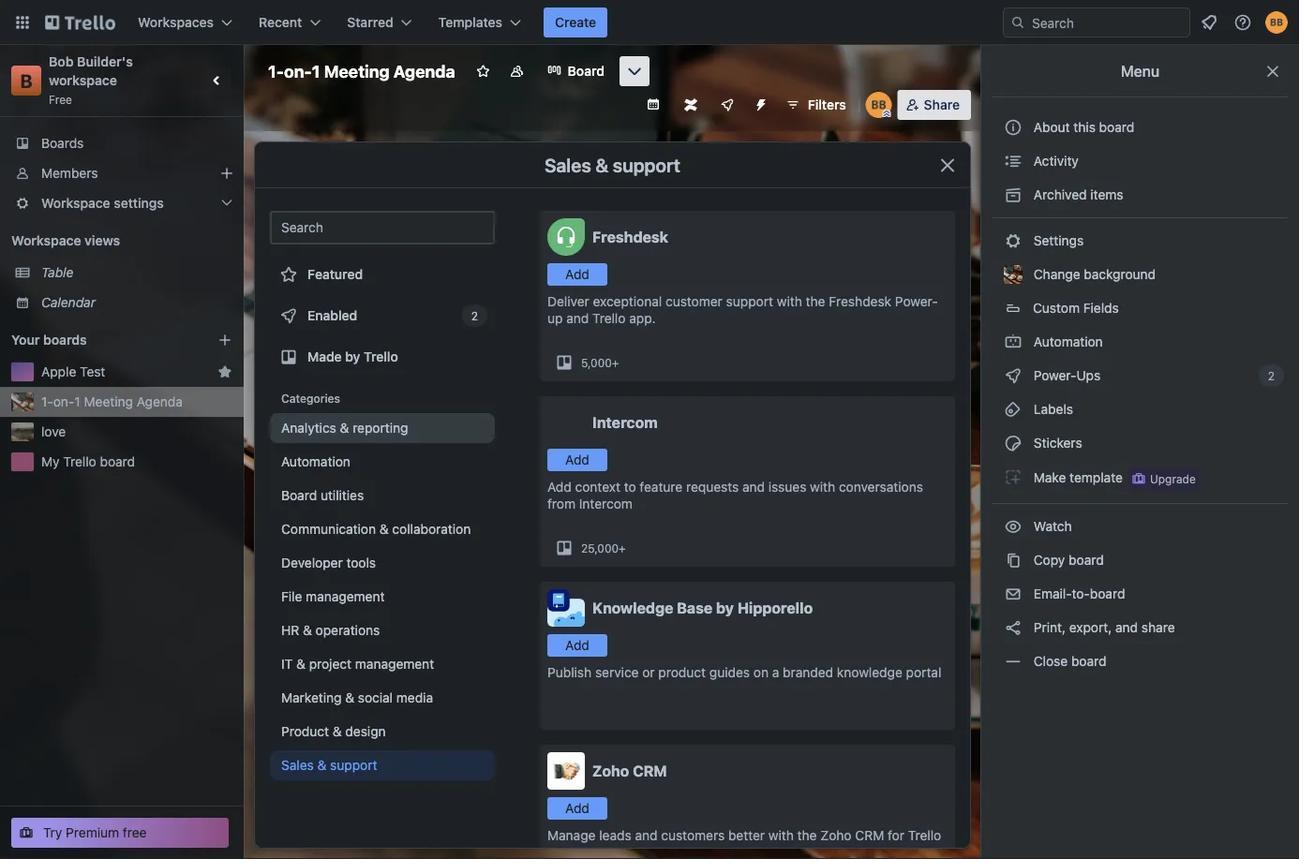 Task type: locate. For each thing, give the bounding box(es) containing it.
customers
[[661, 828, 725, 844]]

1 vertical spatial board
[[281, 488, 317, 503]]

1 vertical spatial +
[[619, 542, 626, 555]]

automation link up 'board utilities' link
[[270, 447, 495, 477]]

4 sm image from the top
[[1004, 400, 1023, 419]]

0 vertical spatial 1
[[312, 61, 320, 81]]

custom
[[1033, 300, 1080, 316]]

to-
[[1072, 586, 1090, 602]]

1 vertical spatial 2
[[1268, 369, 1275, 382]]

a
[[772, 665, 779, 681]]

1 vertical spatial on-
[[53, 394, 74, 410]]

and right leads
[[635, 828, 658, 844]]

0 vertical spatial 1-
[[268, 61, 284, 81]]

board up to-
[[1069, 553, 1104, 568]]

file management link
[[270, 582, 495, 612]]

boards
[[43, 332, 87, 348]]

0 vertical spatial 2
[[471, 309, 478, 322]]

file management
[[281, 589, 385, 605]]

custom fields button
[[993, 293, 1288, 323]]

1 sm image from the top
[[1004, 152, 1023, 171]]

1 sm image from the top
[[1004, 333, 1023, 352]]

1 vertical spatial 1-on-1 meeting agenda
[[41, 394, 183, 410]]

board down 'love' link
[[100, 454, 135, 470]]

workspace navigation collapse icon image
[[204, 67, 231, 94]]

about this board button
[[993, 112, 1288, 142]]

1 vertical spatial meeting
[[84, 394, 133, 410]]

3 sm image from the top
[[1004, 232, 1023, 250]]

2 vertical spatial with
[[769, 828, 794, 844]]

management down hr & operations link
[[355, 657, 434, 672]]

support down 'calendar power-up' icon
[[613, 154, 681, 176]]

agenda left star or unstar board image in the left top of the page
[[394, 61, 455, 81]]

& inside marketing & social media 'link'
[[345, 690, 354, 706]]

1 down recent popup button
[[312, 61, 320, 81]]

1 horizontal spatial 1-on-1 meeting agenda
[[268, 61, 455, 81]]

add up deliver
[[565, 267, 590, 282]]

&
[[596, 154, 609, 176], [340, 420, 349, 436], [380, 522, 389, 537], [303, 623, 312, 638], [296, 657, 306, 672], [345, 690, 354, 706], [333, 724, 342, 740], [317, 758, 327, 773]]

1 horizontal spatial agenda
[[394, 61, 455, 81]]

sm image inside 'print, export, and share' link
[[1004, 619, 1023, 637]]

board inside about this board button
[[1099, 120, 1135, 135]]

power-
[[895, 294, 938, 309], [1034, 368, 1077, 383]]

sm image inside copy board 'link'
[[1004, 551, 1023, 570]]

0 horizontal spatial support
[[330, 758, 377, 773]]

board inside email-to-board link
[[1090, 586, 1125, 602]]

0 horizontal spatial sales & support
[[281, 758, 377, 773]]

0 vertical spatial on-
[[284, 61, 312, 81]]

1 horizontal spatial freshdesk
[[829, 294, 892, 309]]

2 sm image from the top
[[1004, 186, 1023, 204]]

2 add button from the top
[[547, 449, 607, 472]]

1 horizontal spatial by
[[716, 600, 734, 617]]

members link
[[0, 158, 244, 188]]

board left customize views image
[[568, 63, 605, 79]]

recent
[[259, 15, 302, 30]]

the
[[806, 294, 825, 309], [797, 828, 817, 844]]

export,
[[1069, 620, 1112, 636]]

1 vertical spatial sales
[[281, 758, 314, 773]]

0 horizontal spatial board
[[281, 488, 317, 503]]

and down deliver
[[566, 311, 589, 326]]

add button for intercom
[[547, 449, 607, 472]]

0 vertical spatial meeting
[[324, 61, 390, 81]]

crm left 'for'
[[855, 828, 884, 844]]

0 vertical spatial by
[[345, 349, 360, 365]]

5 sm image from the top
[[1004, 551, 1023, 570]]

workspace visible image
[[510, 64, 525, 79]]

2 sm image from the top
[[1004, 367, 1023, 385]]

back to home image
[[45, 7, 115, 37]]

board for to-
[[1090, 586, 1125, 602]]

trello down exceptional
[[593, 311, 626, 326]]

0 vertical spatial crm
[[633, 763, 667, 780]]

zoho up leads
[[592, 763, 629, 780]]

4 sm image from the top
[[1004, 517, 1023, 536]]

support down design
[[330, 758, 377, 773]]

change
[[1034, 267, 1081, 282]]

0 vertical spatial freshdesk
[[592, 228, 668, 246]]

1 horizontal spatial on-
[[284, 61, 312, 81]]

automation image
[[746, 90, 772, 116]]

+ down exceptional
[[612, 356, 619, 369]]

add button up context
[[547, 449, 607, 472]]

1 horizontal spatial sales
[[545, 154, 591, 176]]

3 sm image from the top
[[1004, 434, 1023, 453]]

1- up love
[[41, 394, 53, 410]]

sm image inside close board link
[[1004, 652, 1023, 671]]

customer
[[666, 294, 723, 309]]

it & project management link
[[270, 650, 495, 680]]

sm image inside email-to-board link
[[1004, 585, 1023, 604]]

0 vertical spatial automation link
[[993, 327, 1288, 357]]

product & design
[[281, 724, 386, 740]]

0 horizontal spatial power-
[[895, 294, 938, 309]]

0 horizontal spatial automation link
[[270, 447, 495, 477]]

test
[[80, 364, 105, 380]]

builder's
[[77, 54, 133, 69]]

tools
[[346, 555, 376, 571]]

crm up customers
[[633, 763, 667, 780]]

0 horizontal spatial on-
[[53, 394, 74, 410]]

& for marketing & social media 'link'
[[345, 690, 354, 706]]

& inside analytics & reporting link
[[340, 420, 349, 436]]

your boards
[[11, 332, 87, 348]]

sm image inside watch link
[[1004, 517, 1023, 536]]

this member is an admin of this board. image
[[883, 110, 891, 118]]

portal
[[906, 665, 942, 681]]

sm image inside settings link
[[1004, 232, 1023, 250]]

2 for power-ups
[[1268, 369, 1275, 382]]

& inside hr & operations link
[[303, 623, 312, 638]]

zoho crm
[[592, 763, 667, 780]]

templates button
[[427, 7, 533, 37]]

& for product & design "link"
[[333, 724, 342, 740]]

0 horizontal spatial zoho
[[592, 763, 629, 780]]

+ up knowledge
[[619, 542, 626, 555]]

1 add button from the top
[[547, 263, 607, 286]]

1 vertical spatial sales & support
[[281, 758, 377, 773]]

automation up board utilities
[[281, 454, 351, 470]]

with inside deliver exceptional customer support with the freshdesk power- up and trello app.
[[777, 294, 802, 309]]

add context to feature requests and issues with conversations from intercom
[[547, 480, 923, 512]]

agenda
[[394, 61, 455, 81], [137, 394, 183, 410]]

sm image
[[1004, 152, 1023, 171], [1004, 186, 1023, 204], [1004, 232, 1023, 250], [1004, 400, 1023, 419], [1004, 468, 1023, 487]]

board left utilities
[[281, 488, 317, 503]]

product
[[658, 665, 706, 681]]

1 horizontal spatial support
[[613, 154, 681, 176]]

meeting down starred
[[324, 61, 390, 81]]

1 horizontal spatial automation
[[1030, 334, 1103, 350]]

1 horizontal spatial crm
[[855, 828, 884, 844]]

& for it & project management link
[[296, 657, 306, 672]]

calendar power-up image
[[646, 97, 661, 112]]

0 vertical spatial board
[[568, 63, 605, 79]]

0 horizontal spatial freshdesk
[[592, 228, 668, 246]]

0 horizontal spatial 1-
[[41, 394, 53, 410]]

power ups image
[[720, 97, 735, 112]]

1-on-1 meeting agenda down apple test link
[[41, 394, 183, 410]]

and inside deliver exceptional customer support with the freshdesk power- up and trello app.
[[566, 311, 589, 326]]

deliver exceptional customer support with the freshdesk power- up and trello app.
[[547, 294, 938, 326]]

1 vertical spatial automation
[[281, 454, 351, 470]]

0 vertical spatial the
[[806, 294, 825, 309]]

operations
[[316, 623, 380, 638]]

workspace
[[41, 195, 110, 211], [11, 233, 81, 248]]

1 inside board name text field
[[312, 61, 320, 81]]

by right base
[[716, 600, 734, 617]]

workspace inside dropdown button
[[41, 195, 110, 211]]

2 for enabled
[[471, 309, 478, 322]]

sm image for power-ups
[[1004, 367, 1023, 385]]

share button
[[898, 90, 971, 120]]

sales inside sales & support link
[[281, 758, 314, 773]]

workspace down members
[[41, 195, 110, 211]]

& inside communication & collaboration link
[[380, 522, 389, 537]]

& for hr & operations link
[[303, 623, 312, 638]]

sm image for activity
[[1004, 152, 1023, 171]]

open information menu image
[[1234, 13, 1252, 32]]

marketing & social media link
[[270, 683, 495, 713]]

trello right made
[[364, 349, 398, 365]]

0 horizontal spatial 1
[[74, 394, 80, 410]]

archived items link
[[993, 180, 1288, 210]]

0 vertical spatial zoho
[[592, 763, 629, 780]]

board utilities link
[[270, 481, 495, 511]]

customize views image
[[625, 62, 644, 81]]

freshdesk
[[592, 228, 668, 246], [829, 294, 892, 309]]

on- inside '1-on-1 meeting agenda' link
[[53, 394, 74, 410]]

Board name text field
[[259, 56, 465, 86]]

0 horizontal spatial crm
[[633, 763, 667, 780]]

add up manage
[[565, 801, 590, 817]]

& for sales & support link
[[317, 758, 327, 773]]

sm image inside 'stickers' link
[[1004, 434, 1023, 453]]

upgrade button
[[1128, 468, 1200, 490]]

sm image left 'settings'
[[1004, 232, 1023, 250]]

premium
[[66, 825, 119, 841]]

starred icon image
[[217, 365, 232, 380]]

exceptional
[[593, 294, 662, 309]]

& inside it & project management link
[[296, 657, 306, 672]]

add up context
[[565, 452, 590, 468]]

& inside sales & support link
[[317, 758, 327, 773]]

sm image inside activity link
[[1004, 152, 1023, 171]]

0 vertical spatial workspace
[[41, 195, 110, 211]]

agenda up 'love' link
[[137, 394, 183, 410]]

0 horizontal spatial 1-on-1 meeting agenda
[[41, 394, 183, 410]]

sales & support down the product & design
[[281, 758, 377, 773]]

sm image for close board
[[1004, 652, 1023, 671]]

filters button
[[780, 90, 852, 120]]

confluence icon image
[[684, 98, 697, 112]]

featured
[[307, 267, 363, 282]]

board inside my trello board link
[[100, 454, 135, 470]]

email-to-board
[[1030, 586, 1125, 602]]

6 sm image from the top
[[1004, 585, 1023, 604]]

hr
[[281, 623, 299, 638]]

sm image for automation
[[1004, 333, 1023, 352]]

menu
[[1121, 62, 1160, 80]]

1 horizontal spatial board
[[568, 63, 605, 79]]

2 horizontal spatial support
[[726, 294, 773, 309]]

intercom inside 'add context to feature requests and issues with conversations from intercom'
[[579, 496, 633, 512]]

intercom down context
[[579, 496, 633, 512]]

add for intercom
[[565, 452, 590, 468]]

automation link down custom fields button
[[993, 327, 1288, 357]]

1 vertical spatial support
[[726, 294, 773, 309]]

1 vertical spatial by
[[716, 600, 734, 617]]

members
[[41, 165, 98, 181]]

3 add button from the top
[[547, 635, 607, 657]]

settings
[[1030, 233, 1084, 248]]

bob builder's workspace free
[[49, 54, 136, 106]]

boards
[[41, 135, 84, 151]]

0 horizontal spatial by
[[345, 349, 360, 365]]

0 vertical spatial 1-on-1 meeting agenda
[[268, 61, 455, 81]]

0 horizontal spatial 2
[[471, 309, 478, 322]]

service
[[595, 665, 639, 681]]

25,000 +
[[581, 542, 626, 555]]

automation link
[[993, 327, 1288, 357], [270, 447, 495, 477]]

hr & operations
[[281, 623, 380, 638]]

board down export,
[[1072, 654, 1107, 669]]

0 vertical spatial management
[[306, 589, 385, 605]]

support right customer
[[726, 294, 773, 309]]

add up from
[[547, 480, 572, 495]]

0 vertical spatial power-
[[895, 294, 938, 309]]

& inside product & design "link"
[[333, 724, 342, 740]]

board for board
[[568, 63, 605, 79]]

crm
[[633, 763, 667, 780], [855, 828, 884, 844]]

25,000
[[581, 542, 619, 555]]

0 vertical spatial with
[[777, 294, 802, 309]]

8 sm image from the top
[[1004, 652, 1023, 671]]

& for analytics & reporting link
[[340, 420, 349, 436]]

1 horizontal spatial meeting
[[324, 61, 390, 81]]

1-on-1 meeting agenda down starred
[[268, 61, 455, 81]]

my trello board
[[41, 454, 135, 470]]

automation
[[1030, 334, 1103, 350], [281, 454, 351, 470]]

0 horizontal spatial agenda
[[137, 394, 183, 410]]

branded
[[783, 665, 834, 681]]

sm image for email-to-board
[[1004, 585, 1023, 604]]

0 horizontal spatial meeting
[[84, 394, 133, 410]]

context
[[575, 480, 621, 495]]

your boards with 4 items element
[[11, 329, 189, 352]]

workspace up table
[[11, 233, 81, 248]]

and left issues
[[742, 480, 765, 495]]

reporting
[[353, 420, 408, 436]]

sm image
[[1004, 333, 1023, 352], [1004, 367, 1023, 385], [1004, 434, 1023, 453], [1004, 517, 1023, 536], [1004, 551, 1023, 570], [1004, 585, 1023, 604], [1004, 619, 1023, 637], [1004, 652, 1023, 671]]

intercom up to
[[592, 414, 658, 432]]

by right made
[[345, 349, 360, 365]]

1 horizontal spatial 1
[[312, 61, 320, 81]]

apple test link
[[41, 363, 210, 382]]

1 vertical spatial 1-
[[41, 394, 53, 410]]

board for this
[[1099, 120, 1135, 135]]

management
[[306, 589, 385, 605], [355, 657, 434, 672]]

views
[[84, 233, 120, 248]]

and left share
[[1116, 620, 1138, 636]]

hipporello
[[738, 600, 813, 617]]

on-
[[284, 61, 312, 81], [53, 394, 74, 410]]

calendar link
[[41, 293, 232, 312]]

1- inside '1-on-1 meeting agenda' link
[[41, 394, 53, 410]]

2
[[471, 309, 478, 322], [1268, 369, 1275, 382]]

1 down apple test
[[74, 394, 80, 410]]

1 horizontal spatial 2
[[1268, 369, 1275, 382]]

board inside copy board 'link'
[[1069, 553, 1104, 568]]

sm image inside 'labels' link
[[1004, 400, 1023, 419]]

0 horizontal spatial sales
[[281, 758, 314, 773]]

1 horizontal spatial automation link
[[993, 327, 1288, 357]]

1 horizontal spatial zoho
[[821, 828, 852, 844]]

upgrade
[[1150, 472, 1196, 486]]

5 sm image from the top
[[1004, 468, 1023, 487]]

add button up manage
[[547, 798, 607, 820]]

template
[[1070, 470, 1123, 485]]

4 add button from the top
[[547, 798, 607, 820]]

on- down apple
[[53, 394, 74, 410]]

1 vertical spatial workspace
[[11, 233, 81, 248]]

sm image left activity
[[1004, 152, 1023, 171]]

apple test
[[41, 364, 105, 380]]

sm image inside archived items link
[[1004, 186, 1023, 204]]

sm image left make
[[1004, 468, 1023, 487]]

on- down recent popup button
[[284, 61, 312, 81]]

board up print, export, and share
[[1090, 586, 1125, 602]]

sm image left labels
[[1004, 400, 1023, 419]]

add button up deliver
[[547, 263, 607, 286]]

meeting down test
[[84, 394, 133, 410]]

management up operations
[[306, 589, 385, 605]]

1 vertical spatial with
[[810, 480, 835, 495]]

board inside close board link
[[1072, 654, 1107, 669]]

sm image left archived at right top
[[1004, 186, 1023, 204]]

0 horizontal spatial automation
[[281, 454, 351, 470]]

1 vertical spatial power-
[[1034, 368, 1077, 383]]

sales & support down 'calendar power-up' icon
[[545, 154, 681, 176]]

zoho left 'for'
[[821, 828, 852, 844]]

0 vertical spatial automation
[[1030, 334, 1103, 350]]

0 vertical spatial +
[[612, 356, 619, 369]]

enabled
[[307, 308, 357, 323]]

board link
[[536, 56, 616, 86]]

add button up publish
[[547, 635, 607, 657]]

7 sm image from the top
[[1004, 619, 1023, 637]]

0 vertical spatial sales & support
[[545, 154, 681, 176]]

add for freshdesk
[[565, 267, 590, 282]]

add up publish
[[565, 638, 590, 653]]

board right this
[[1099, 120, 1135, 135]]

1 horizontal spatial 1-
[[268, 61, 284, 81]]

0 vertical spatial agenda
[[394, 61, 455, 81]]

1 vertical spatial freshdesk
[[829, 294, 892, 309]]

guides
[[710, 665, 750, 681]]

templates
[[438, 15, 503, 30]]

collaboration
[[392, 522, 471, 537]]

search image
[[1011, 15, 1026, 30]]

automation up power-ups
[[1030, 334, 1103, 350]]

+ for intercom
[[619, 542, 626, 555]]

boards link
[[0, 128, 244, 158]]

1 vertical spatial intercom
[[579, 496, 633, 512]]

workspace for workspace views
[[11, 233, 81, 248]]

1- down recent
[[268, 61, 284, 81]]



Task type: vqa. For each thing, say whether or not it's contained in the screenshot.
On Going text field
no



Task type: describe. For each thing, give the bounding box(es) containing it.
close board
[[1030, 654, 1107, 669]]

requests
[[686, 480, 739, 495]]

and inside 'add context to feature requests and issues with conversations from intercom'
[[742, 480, 765, 495]]

love link
[[41, 423, 232, 442]]

activity link
[[993, 146, 1288, 176]]

items
[[1091, 187, 1124, 202]]

add button for knowledge base by hipporello
[[547, 635, 607, 657]]

labels link
[[993, 395, 1288, 425]]

print, export, and share
[[1030, 620, 1175, 636]]

filters
[[808, 97, 846, 112]]

better
[[728, 828, 765, 844]]

1 vertical spatial automation link
[[270, 447, 495, 477]]

add button for freshdesk
[[547, 263, 607, 286]]

1 vertical spatial zoho
[[821, 828, 852, 844]]

power- inside deliver exceptional customer support with the freshdesk power- up and trello app.
[[895, 294, 938, 309]]

bob builder (bobbuilder40) image
[[1266, 11, 1288, 34]]

trello right 'for'
[[908, 828, 941, 844]]

table link
[[41, 263, 232, 282]]

sm image for copy board
[[1004, 551, 1023, 570]]

made by trello
[[307, 349, 398, 365]]

settings link
[[993, 226, 1288, 256]]

developer tools link
[[270, 548, 495, 578]]

communication
[[281, 522, 376, 537]]

analytics & reporting
[[281, 420, 408, 436]]

sm image for labels
[[1004, 400, 1023, 419]]

sm image for archived items
[[1004, 186, 1023, 204]]

bob builder (bobbuilder40) image
[[866, 92, 892, 118]]

Search field
[[1026, 8, 1190, 37]]

add inside 'add context to feature requests and issues with conversations from intercom'
[[547, 480, 572, 495]]

analytics & reporting link
[[270, 413, 495, 443]]

0 vertical spatial support
[[613, 154, 681, 176]]

feature
[[640, 480, 683, 495]]

board for board utilities
[[281, 488, 317, 503]]

add for knowledge base by hipporello
[[565, 638, 590, 653]]

& for communication & collaboration link
[[380, 522, 389, 537]]

workspace for workspace settings
[[41, 195, 110, 211]]

sm image for print, export, and share
[[1004, 619, 1023, 637]]

copy board
[[1030, 553, 1104, 568]]

1 horizontal spatial power-
[[1034, 368, 1077, 383]]

design
[[345, 724, 386, 740]]

developer tools
[[281, 555, 376, 571]]

copy board link
[[993, 546, 1288, 576]]

or
[[642, 665, 655, 681]]

copy
[[1034, 553, 1065, 568]]

change background link
[[993, 260, 1288, 290]]

hr & operations link
[[270, 616, 495, 646]]

print,
[[1034, 620, 1066, 636]]

utilities
[[321, 488, 364, 503]]

about
[[1034, 120, 1070, 135]]

knowledge
[[837, 665, 903, 681]]

it
[[281, 657, 293, 672]]

star or unstar board image
[[476, 64, 491, 79]]

archived items
[[1030, 187, 1124, 202]]

support inside deliver exceptional customer support with the freshdesk power- up and trello app.
[[726, 294, 773, 309]]

trello inside deliver exceptional customer support with the freshdesk power- up and trello app.
[[593, 311, 626, 326]]

love
[[41, 424, 66, 440]]

0 vertical spatial intercom
[[592, 414, 658, 432]]

social
[[358, 690, 393, 706]]

sm image for settings
[[1004, 232, 1023, 250]]

try premium free
[[43, 825, 147, 841]]

this
[[1074, 120, 1096, 135]]

2 vertical spatial support
[[330, 758, 377, 773]]

sales & support link
[[270, 751, 495, 781]]

1- inside board name text field
[[268, 61, 284, 81]]

my trello board link
[[41, 453, 232, 472]]

email-to-board link
[[993, 579, 1288, 609]]

try premium free button
[[11, 818, 229, 848]]

sm image for make template
[[1004, 468, 1023, 487]]

try
[[43, 825, 62, 841]]

Search text field
[[270, 211, 495, 245]]

1 horizontal spatial sales & support
[[545, 154, 681, 176]]

developer
[[281, 555, 343, 571]]

my
[[41, 454, 60, 470]]

analytics
[[281, 420, 336, 436]]

file
[[281, 589, 302, 605]]

board for trello
[[100, 454, 135, 470]]

custom fields
[[1033, 300, 1119, 316]]

print, export, and share link
[[993, 613, 1288, 643]]

stickers link
[[993, 428, 1288, 458]]

product & design link
[[270, 717, 495, 747]]

on- inside board name text field
[[284, 61, 312, 81]]

board utilities
[[281, 488, 364, 503]]

email-
[[1034, 586, 1072, 602]]

1 vertical spatial agenda
[[137, 394, 183, 410]]

communication & collaboration
[[281, 522, 471, 537]]

freshdesk inside deliver exceptional customer support with the freshdesk power- up and trello app.
[[829, 294, 892, 309]]

workspaces button
[[127, 7, 244, 37]]

leads
[[599, 828, 632, 844]]

1 vertical spatial the
[[797, 828, 817, 844]]

by inside made by trello link
[[345, 349, 360, 365]]

make template
[[1030, 470, 1123, 485]]

meeting inside board name text field
[[324, 61, 390, 81]]

starred button
[[336, 7, 423, 37]]

manage
[[547, 828, 596, 844]]

trello right my
[[63, 454, 96, 470]]

activity
[[1030, 153, 1079, 169]]

make
[[1034, 470, 1066, 485]]

sm image for watch
[[1004, 517, 1023, 536]]

the inside deliver exceptional customer support with the freshdesk power- up and trello app.
[[806, 294, 825, 309]]

1 vertical spatial 1
[[74, 394, 80, 410]]

apple
[[41, 364, 76, 380]]

made
[[307, 349, 342, 365]]

with inside 'add context to feature requests and issues with conversations from intercom'
[[810, 480, 835, 495]]

0 notifications image
[[1198, 11, 1221, 34]]

1-on-1 meeting agenda inside board name text field
[[268, 61, 455, 81]]

starred
[[347, 15, 393, 30]]

1 vertical spatial crm
[[855, 828, 884, 844]]

deliver
[[547, 294, 589, 309]]

add board image
[[217, 333, 232, 348]]

add button for zoho crm
[[547, 798, 607, 820]]

product
[[281, 724, 329, 740]]

manage leads and customers better with the zoho crm for trello
[[547, 828, 941, 844]]

to
[[624, 480, 636, 495]]

power-ups
[[1030, 368, 1104, 383]]

0 vertical spatial sales
[[545, 154, 591, 176]]

stickers
[[1030, 435, 1082, 451]]

watch
[[1030, 519, 1076, 534]]

workspace views
[[11, 233, 120, 248]]

knowledge base by hipporello
[[592, 600, 813, 617]]

close board link
[[993, 647, 1288, 677]]

bob builder's workspace link
[[49, 54, 136, 88]]

add for zoho crm
[[565, 801, 590, 817]]

featured link
[[270, 256, 495, 293]]

agenda inside board name text field
[[394, 61, 455, 81]]

1 vertical spatial management
[[355, 657, 434, 672]]

sm image for stickers
[[1004, 434, 1023, 453]]

free
[[49, 93, 72, 106]]

+ for freshdesk
[[612, 356, 619, 369]]

share
[[1142, 620, 1175, 636]]

workspace
[[49, 73, 117, 88]]

create
[[555, 15, 596, 30]]

from
[[547, 496, 576, 512]]

primary element
[[0, 0, 1299, 45]]



